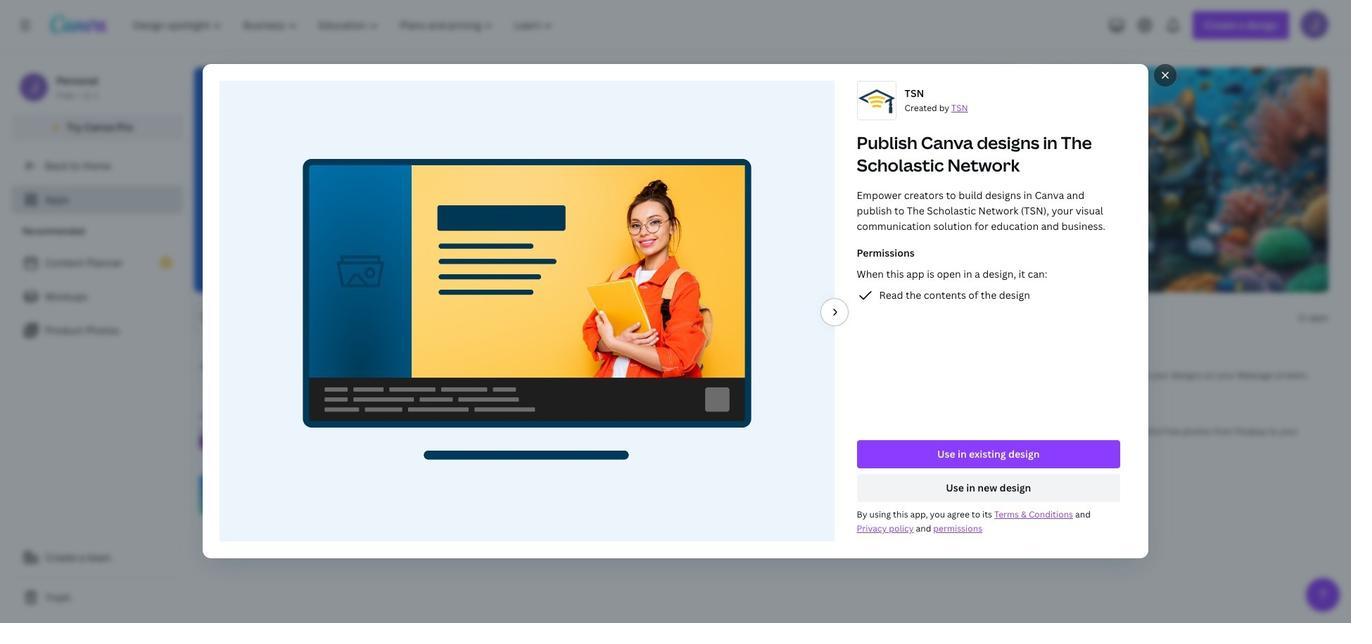 Task type: locate. For each thing, give the bounding box(es) containing it.
top level navigation element
[[124, 11, 566, 39]]

list
[[11, 249, 183, 345]]



Task type: describe. For each thing, give the bounding box(es) containing it.
an image with a cursor next to a text box containing the prompt "a cat going scuba diving" to generate an image. the generated image of a cat doing scuba diving is behind the text box. image
[[929, 68, 1329, 293]]

Input field to search for apps search field
[[223, 305, 420, 332]]



Task type: vqa. For each thing, say whether or not it's contained in the screenshot.
An image with a cursor next to a text box containing the prompt "A cat going scuba diving" to generate an image. The generated image of a cat doing scuba diving is behind the text box.
yes



